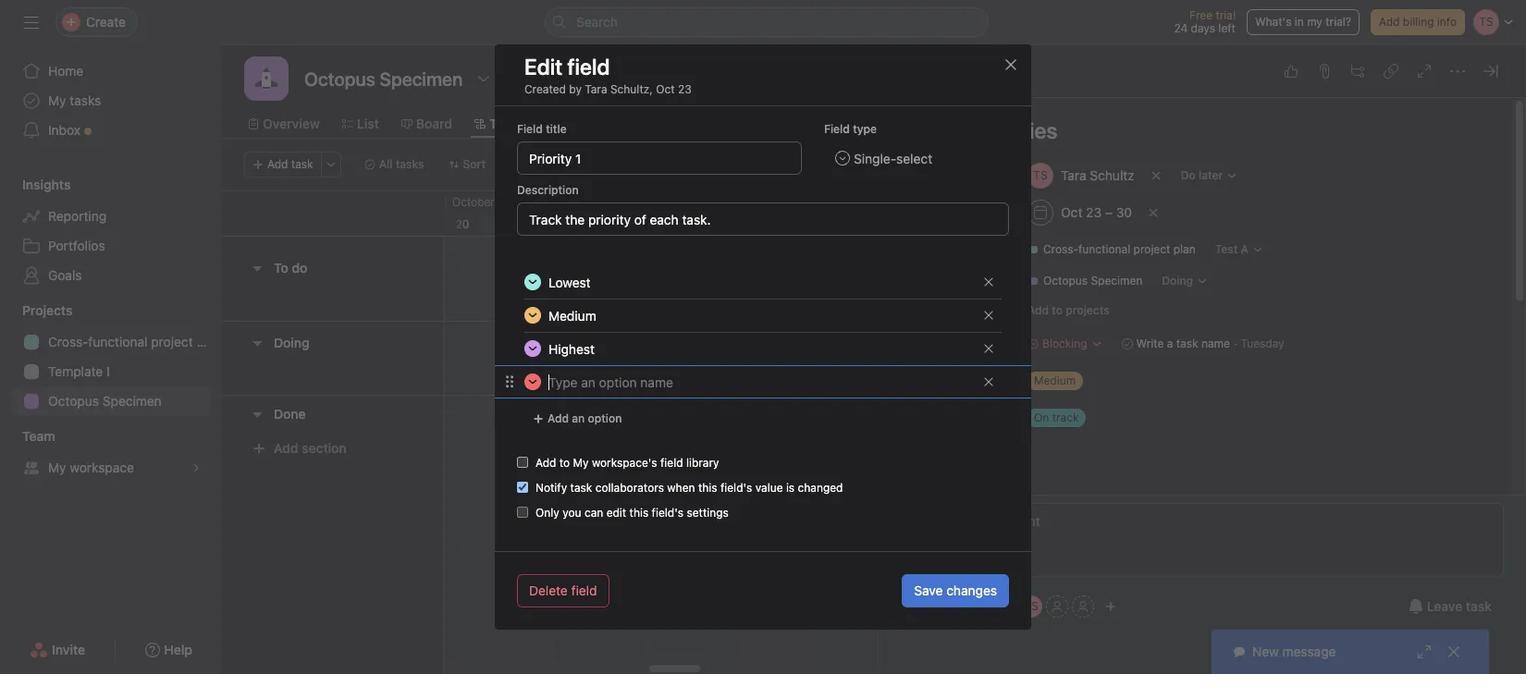 Task type: vqa. For each thing, say whether or not it's contained in the screenshot.
plan
yes



Task type: describe. For each thing, give the bounding box(es) containing it.
reporting link
[[11, 202, 211, 231]]

single-select
[[854, 150, 933, 166]]

task right a
[[1177, 337, 1199, 351]]

overview
[[263, 116, 320, 131]]

workspace
[[70, 460, 134, 476]]

projects element inside main content
[[999, 233, 1511, 298]]

remove option image for 3rd type an option name field from the bottom
[[983, 310, 995, 321]]

to
[[274, 260, 288, 276]]

select
[[897, 150, 933, 166]]

mark complete button
[[901, 58, 1010, 84]]

1 vertical spatial octopus specimen
[[48, 393, 162, 409]]

library
[[686, 456, 719, 470]]

mark
[[924, 64, 950, 78]]

left
[[1219, 21, 1236, 35]]

name
[[1202, 337, 1230, 351]]

identify species
[[597, 332, 681, 346]]

trial
[[1216, 8, 1236, 22]]

projects element containing projects
[[0, 294, 222, 420]]

collapse task list for the section done image
[[250, 407, 265, 421]]

ts button
[[1021, 596, 1043, 618]]

hide sidebar image
[[24, 15, 39, 30]]

my tasks
[[48, 93, 101, 108]]

info
[[1438, 15, 1457, 29]]

collapse task list for the section doing image
[[250, 336, 265, 351]]

ts inside button
[[1025, 600, 1039, 613]]

task for notify task collaborators when this field's value is changed
[[570, 481, 592, 495]]

write for write up report
[[867, 295, 895, 309]]

add an option button
[[525, 406, 630, 432]]

home
[[48, 63, 83, 79]]

identify species dialog
[[879, 45, 1527, 674]]

doing button
[[274, 327, 310, 360]]

add an option
[[548, 412, 622, 426]]

tasks
[[70, 93, 101, 108]]

complete
[[953, 64, 1002, 78]]

timeline link
[[475, 114, 541, 134]]

free trial 24 days left
[[1174, 8, 1236, 35]]

collaborators
[[596, 481, 664, 495]]

overview link
[[248, 114, 320, 134]]

notify task collaborators when this field's value is changed
[[536, 481, 843, 495]]

add for add task
[[267, 157, 288, 171]]

Notify task collaborators when this field's value is changed checkbox
[[517, 482, 528, 493]]

by
[[569, 82, 582, 96]]

save changes button
[[902, 574, 1009, 608]]

invite
[[52, 642, 85, 658]]

octopus inside main content
[[1044, 274, 1088, 288]]

list link
[[342, 114, 379, 134]]

only
[[536, 506, 560, 520]]

new message
[[1253, 644, 1336, 660]]

schultz,
[[611, 82, 653, 96]]

add task
[[267, 157, 313, 171]]

field type
[[824, 122, 877, 136]]

field for field title
[[517, 122, 543, 136]]

done button
[[274, 397, 306, 431]]

assignee
[[901, 169, 949, 183]]

what's in my trial? button
[[1247, 9, 1360, 35]]

species
[[639, 332, 681, 346]]

field's for value
[[721, 481, 753, 495]]

inbox link
[[11, 116, 211, 145]]

edit
[[607, 506, 627, 520]]

Priority, Stage, Status… text field
[[517, 142, 802, 175]]

close details image
[[1484, 64, 1499, 79]]

cross-functional project plan link for template i 'link'
[[11, 328, 222, 357]]

write for write a task name
[[1137, 337, 1164, 351]]

invite button
[[18, 634, 97, 667]]

add for add an option
[[548, 412, 569, 426]]

22
[[530, 217, 543, 231]]

0 horizontal spatial 24
[[604, 217, 617, 231]]

cross-functional project plan inside identify species dialog
[[1044, 242, 1196, 256]]

main content inside identify species dialog
[[888, 98, 1511, 674]]

this for when
[[698, 481, 718, 495]]

board
[[416, 116, 452, 131]]

mark complete
[[924, 64, 1002, 78]]

0 horizontal spatial cross-
[[48, 334, 88, 350]]

field's for settings
[[652, 506, 684, 520]]

template i
[[48, 364, 110, 379]]

to for projects
[[1052, 303, 1063, 317]]

insights button
[[0, 176, 71, 194]]

octopus specimen inside identify species dialog
[[1044, 274, 1143, 288]]

expand new message image
[[1417, 645, 1432, 660]]

leave task
[[1427, 599, 1492, 614]]

my for my workspace
[[48, 460, 66, 476]]

up
[[898, 295, 911, 309]]

20
[[456, 217, 469, 231]]

team
[[22, 428, 55, 444]]

an
[[572, 412, 585, 426]]

add for add to my workspace's field library
[[536, 456, 556, 470]]

functional inside main content
[[1079, 242, 1131, 256]]

copy task link image
[[1384, 64, 1399, 79]]

task for leave task
[[1466, 599, 1492, 614]]

antartica study 1
[[719, 369, 809, 383]]

my
[[1307, 15, 1323, 29]]

save
[[914, 583, 943, 598]]

oct
[[656, 82, 675, 96]]

search button
[[545, 7, 989, 37]]

i
[[106, 364, 110, 379]]

doing
[[274, 335, 310, 351]]

edit field created by tara schultz, oct 23
[[525, 54, 692, 96]]

collapse task list for the section to do image
[[250, 261, 265, 276]]

delete field button
[[517, 574, 609, 608]]

delete
[[529, 583, 568, 598]]

home link
[[11, 56, 211, 86]]

add or remove collaborators image
[[1106, 601, 1117, 612]]

template i link
[[11, 357, 211, 387]]

in
[[1295, 15, 1304, 29]]

notify
[[536, 481, 567, 495]]

add to projects button
[[1020, 298, 1118, 324]]

4 type an option name field from the top
[[541, 366, 976, 398]]

23 inside 'edit field created by tara schultz, oct 23'
[[678, 82, 692, 96]]

is
[[786, 481, 795, 495]]

cross- inside identify species dialog
[[1044, 242, 1079, 256]]

board link
[[401, 114, 452, 134]]

3 type an option name field from the top
[[541, 333, 976, 365]]

write a task name
[[1137, 337, 1230, 351]]

field for field type
[[824, 122, 850, 136]]

inbox
[[48, 122, 81, 138]]

21
[[494, 217, 506, 231]]



Task type: locate. For each thing, give the bounding box(es) containing it.
1 horizontal spatial 24
[[1174, 21, 1188, 35]]

my for my tasks
[[48, 93, 66, 108]]

1 vertical spatial octopus
[[48, 393, 99, 409]]

2 type an option name field from the top
[[541, 300, 976, 331]]

add left projects
[[1028, 303, 1049, 317]]

projects element
[[999, 233, 1511, 298], [0, 294, 222, 420]]

functional
[[1079, 242, 1131, 256], [88, 334, 148, 350]]

0 horizontal spatial octopus specimen
[[48, 393, 162, 409]]

field up tara
[[568, 54, 610, 80]]

1 field from the left
[[517, 122, 543, 136]]

0 horizontal spatial specimen
[[103, 393, 162, 409]]

field for delete
[[571, 583, 597, 598]]

1 horizontal spatial octopus
[[1044, 274, 1088, 288]]

projects element containing cross-functional project plan
[[999, 233, 1511, 298]]

Add to My workspace's field library checkbox
[[517, 457, 528, 468]]

changed
[[798, 481, 843, 495]]

identify
[[597, 332, 636, 346]]

1 horizontal spatial 23
[[678, 82, 692, 96]]

add down overview link at the left of page
[[267, 157, 288, 171]]

task right leave
[[1466, 599, 1492, 614]]

0 vertical spatial functional
[[1079, 242, 1131, 256]]

option
[[588, 412, 622, 426]]

octopus up add to projects
[[1044, 274, 1088, 288]]

add inside identify species dialog
[[1028, 303, 1049, 317]]

add for add to projects
[[1028, 303, 1049, 317]]

1 vertical spatial cross-
[[48, 334, 88, 350]]

cross-functional project plan link inside identify species dialog
[[1021, 241, 1203, 259]]

1 vertical spatial 24
[[604, 217, 617, 231]]

full screen image
[[1417, 64, 1432, 79]]

0 vertical spatial octopus specimen
[[1044, 274, 1143, 288]]

add to my workspace's field library
[[536, 456, 719, 470]]

when
[[667, 481, 695, 495]]

1 vertical spatial field
[[661, 456, 683, 470]]

1 horizontal spatial projects element
[[999, 233, 1511, 298]]

add to projects
[[1028, 303, 1110, 317]]

field
[[517, 122, 543, 136], [824, 122, 850, 136]]

1 horizontal spatial field
[[824, 122, 850, 136]]

26
[[678, 217, 692, 231]]

plan inside identify species dialog
[[1174, 242, 1196, 256]]

changes
[[947, 583, 997, 598]]

leave task button
[[1397, 590, 1504, 624]]

project up template i 'link'
[[151, 334, 193, 350]]

my tasks link
[[11, 86, 211, 116]]

add for add billing info
[[1379, 15, 1400, 29]]

1 remove option image from the top
[[983, 277, 995, 288]]

task up you
[[570, 481, 592, 495]]

you
[[563, 506, 582, 520]]

rocket image
[[255, 68, 278, 90]]

list
[[357, 116, 379, 131]]

Only you can edit this field's settings checkbox
[[517, 507, 528, 518]]

only you can edit this field's settings
[[536, 506, 729, 520]]

remove option image for 3rd type an option name field from the top of the page
[[983, 343, 995, 354]]

field's down when
[[652, 506, 684, 520]]

0 vertical spatial plan
[[1174, 242, 1196, 256]]

close image
[[1447, 645, 1462, 660]]

add down done button
[[274, 440, 298, 456]]

0 vertical spatial field
[[568, 54, 610, 80]]

1 horizontal spatial plan
[[1174, 242, 1196, 256]]

tara
[[585, 82, 607, 96]]

my workspace
[[48, 460, 134, 476]]

ts left the identify
[[575, 332, 589, 346]]

1 vertical spatial to
[[560, 456, 570, 470]]

this for edit
[[630, 506, 649, 520]]

type
[[853, 122, 877, 136]]

1 horizontal spatial write
[[1137, 337, 1164, 351]]

my
[[48, 93, 66, 108], [573, 456, 589, 470], [48, 460, 66, 476]]

teams element
[[0, 420, 222, 487]]

field left type
[[824, 122, 850, 136]]

0 horizontal spatial field
[[517, 122, 543, 136]]

write
[[867, 295, 895, 309], [1137, 337, 1164, 351]]

0 horizontal spatial functional
[[88, 334, 148, 350]]

1 vertical spatial cross-functional project plan
[[48, 334, 222, 350]]

0 horizontal spatial 23
[[567, 217, 580, 231]]

0 vertical spatial cross-functional project plan
[[1044, 242, 1196, 256]]

task for add task
[[291, 157, 313, 171]]

days
[[1191, 21, 1216, 35]]

insights
[[22, 177, 71, 192]]

1 vertical spatial write
[[1137, 337, 1164, 351]]

0 horizontal spatial write
[[867, 295, 895, 309]]

cross-functional project plan up template i 'link'
[[48, 334, 222, 350]]

0 horizontal spatial octopus
[[48, 393, 99, 409]]

2 vertical spatial field
[[571, 583, 597, 598]]

1 horizontal spatial cross-functional project plan link
[[1021, 241, 1203, 259]]

field's left value
[[721, 481, 753, 495]]

projects
[[22, 303, 73, 318]]

edit
[[525, 54, 563, 80]]

cross-functional project plan link
[[1021, 241, 1203, 259], [11, 328, 222, 357]]

project down clear due date icon
[[1134, 242, 1171, 256]]

write left up
[[867, 295, 895, 309]]

field
[[568, 54, 610, 80], [661, 456, 683, 470], [571, 583, 597, 598]]

0 horizontal spatial projects element
[[0, 294, 222, 420]]

priority
[[920, 375, 957, 389]]

cross- up template
[[48, 334, 88, 350]]

field left title
[[517, 122, 543, 136]]

field up when
[[661, 456, 683, 470]]

1 horizontal spatial octopus specimen
[[1044, 274, 1143, 288]]

0 vertical spatial this
[[698, 481, 718, 495]]

3 remove option image from the top
[[983, 343, 995, 354]]

0 horizontal spatial this
[[630, 506, 649, 520]]

1 horizontal spatial specimen
[[1091, 274, 1143, 288]]

field right delete
[[571, 583, 597, 598]]

template
[[48, 364, 103, 379]]

this
[[698, 481, 718, 495], [630, 506, 649, 520]]

trial?
[[1326, 15, 1352, 29]]

project
[[1134, 242, 1171, 256], [151, 334, 193, 350]]

field for edit
[[568, 54, 610, 80]]

cross-functional project plan down clear due date icon
[[1044, 242, 1196, 256]]

2 remove option image from the top
[[983, 310, 995, 321]]

1 horizontal spatial this
[[698, 481, 718, 495]]

write up report
[[867, 295, 946, 309]]

billing
[[1403, 15, 1434, 29]]

remove option image
[[983, 277, 995, 288], [983, 310, 995, 321], [983, 343, 995, 354]]

portfolios
[[48, 238, 105, 254]]

specimen up projects
[[1091, 274, 1143, 288]]

remove option image
[[983, 377, 995, 388]]

to for my
[[560, 456, 570, 470]]

can
[[585, 506, 603, 520]]

1 type an option name field from the top
[[541, 267, 976, 298]]

to left projects
[[1052, 303, 1063, 317]]

project inside identify species dialog
[[1134, 242, 1171, 256]]

1 vertical spatial 23
[[567, 217, 580, 231]]

task
[[291, 157, 313, 171], [1177, 337, 1199, 351], [570, 481, 592, 495], [1466, 599, 1492, 614]]

24
[[1174, 21, 1188, 35], [604, 217, 617, 231]]

my inside teams element
[[48, 460, 66, 476]]

main content containing assignee
[[888, 98, 1511, 674]]

1 horizontal spatial cross-
[[1044, 242, 1079, 256]]

0 horizontal spatial to
[[560, 456, 570, 470]]

specimen down template i 'link'
[[103, 393, 162, 409]]

write inside identify species dialog
[[1137, 337, 1164, 351]]

cross-functional project plan link up i in the bottom of the page
[[11, 328, 222, 357]]

add
[[1379, 15, 1400, 29], [267, 157, 288, 171], [1028, 303, 1049, 317], [548, 412, 569, 426], [274, 440, 298, 456], [536, 456, 556, 470]]

1 horizontal spatial cross-functional project plan
[[1044, 242, 1196, 256]]

done
[[274, 406, 306, 421]]

close image
[[1004, 57, 1019, 72]]

Task Name text field
[[888, 109, 1490, 152]]

collaborators
[[938, 600, 1009, 614]]

0 horizontal spatial octopus specimen link
[[11, 387, 211, 416]]

0 vertical spatial octopus specimen link
[[1021, 272, 1150, 291]]

field inside delete field button
[[571, 583, 597, 598]]

0 vertical spatial project
[[1134, 242, 1171, 256]]

clear due date image
[[1148, 207, 1159, 218]]

cross- up add to projects
[[1044, 242, 1079, 256]]

2 vertical spatial remove option image
[[983, 343, 995, 354]]

search list box
[[545, 7, 989, 37]]

0 vertical spatial 23
[[678, 82, 692, 96]]

octopus specimen link up projects
[[1021, 272, 1150, 291]]

24 left days
[[1174, 21, 1188, 35]]

0 horizontal spatial cross-functional project plan link
[[11, 328, 222, 357]]

add left an
[[548, 412, 569, 426]]

projects button
[[0, 302, 73, 320]]

this right edit
[[630, 506, 649, 520]]

add subtask image
[[1351, 64, 1366, 79]]

to do button
[[274, 252, 308, 285]]

0 vertical spatial remove option image
[[983, 277, 995, 288]]

field inside 'edit field created by tara schultz, oct 23'
[[568, 54, 610, 80]]

octopus specimen down i in the bottom of the page
[[48, 393, 162, 409]]

settings
[[687, 506, 729, 520]]

add section button
[[244, 432, 354, 465]]

field's
[[721, 481, 753, 495], [652, 506, 684, 520]]

do
[[292, 260, 308, 276]]

reporting
[[48, 208, 107, 224]]

add billing info
[[1379, 15, 1457, 29]]

add for add section
[[274, 440, 298, 456]]

octopus specimen link down i in the bottom of the page
[[11, 387, 211, 416]]

1 vertical spatial remove option image
[[983, 310, 995, 321]]

description
[[517, 183, 579, 197]]

0 vertical spatial cross-functional project plan link
[[1021, 241, 1203, 259]]

0 horizontal spatial field's
[[652, 506, 684, 520]]

0 vertical spatial cross-
[[1044, 242, 1079, 256]]

1 vertical spatial this
[[630, 506, 649, 520]]

antartica
[[719, 369, 766, 383]]

functional up template i 'link'
[[88, 334, 148, 350]]

0 horizontal spatial cross-functional project plan
[[48, 334, 222, 350]]

23 right the "22"
[[567, 217, 580, 231]]

0 vertical spatial ts
[[575, 332, 589, 346]]

functional up projects
[[1079, 242, 1131, 256]]

status
[[920, 412, 953, 426]]

to do
[[274, 260, 308, 276]]

add right add to my workspace's field library option
[[536, 456, 556, 470]]

single-
[[854, 150, 897, 166]]

23 right oct
[[678, 82, 692, 96]]

octopus specimen link inside identify species dialog
[[1021, 272, 1150, 291]]

goals link
[[11, 261, 211, 291]]

2 field from the left
[[824, 122, 850, 136]]

ts right "collaborators"
[[1025, 600, 1039, 613]]

1 vertical spatial specimen
[[103, 393, 162, 409]]

remove assignee image
[[1151, 170, 1162, 181]]

portfolios link
[[11, 231, 211, 261]]

0 likes. click to like this task image
[[1284, 64, 1299, 79]]

my inside the global 'element'
[[48, 93, 66, 108]]

octopus
[[1044, 274, 1088, 288], [48, 393, 99, 409]]

to up notify
[[560, 456, 570, 470]]

add left billing
[[1379, 15, 1400, 29]]

to inside button
[[1052, 303, 1063, 317]]

leave
[[1427, 599, 1463, 614]]

0 vertical spatial 24
[[1174, 21, 1188, 35]]

field title
[[517, 122, 567, 136]]

1 horizontal spatial functional
[[1079, 242, 1131, 256]]

1 vertical spatial field's
[[652, 506, 684, 520]]

insights element
[[0, 168, 222, 294]]

1 vertical spatial octopus specimen link
[[11, 387, 211, 416]]

ts
[[575, 332, 589, 346], [1025, 600, 1039, 613]]

section
[[302, 440, 347, 456]]

None text field
[[300, 62, 467, 95], [517, 203, 1009, 236], [300, 62, 467, 95], [517, 203, 1009, 236]]

free
[[1190, 8, 1213, 22]]

24 left 25
[[604, 217, 617, 231]]

0 vertical spatial octopus
[[1044, 274, 1088, 288]]

my left tasks
[[48, 93, 66, 108]]

0 vertical spatial to
[[1052, 303, 1063, 317]]

25
[[641, 217, 654, 231]]

24 inside 'free trial 24 days left'
[[1174, 21, 1188, 35]]

octopus down template
[[48, 393, 99, 409]]

1 vertical spatial functional
[[88, 334, 148, 350]]

1 horizontal spatial field's
[[721, 481, 753, 495]]

0 horizontal spatial project
[[151, 334, 193, 350]]

my left workspace's
[[573, 456, 589, 470]]

projects
[[1066, 303, 1110, 317]]

1 horizontal spatial to
[[1052, 303, 1063, 317]]

cross-functional project plan link for octopus specimen link in identify species dialog
[[1021, 241, 1203, 259]]

goals
[[48, 267, 82, 283]]

1 vertical spatial project
[[151, 334, 193, 350]]

1 vertical spatial cross-functional project plan link
[[11, 328, 222, 357]]

add billing info button
[[1371, 9, 1465, 35]]

main content
[[888, 98, 1511, 674]]

cross-functional project plan link down clear due date icon
[[1021, 241, 1203, 259]]

Type an option name field
[[541, 267, 976, 298], [541, 300, 976, 331], [541, 333, 976, 365], [541, 366, 976, 398]]

add task button
[[244, 152, 322, 178]]

this up settings
[[698, 481, 718, 495]]

0 horizontal spatial plan
[[197, 334, 222, 350]]

specimen inside identify species dialog
[[1091, 274, 1143, 288]]

write left a
[[1137, 337, 1164, 351]]

1 vertical spatial plan
[[197, 334, 222, 350]]

1 horizontal spatial project
[[1134, 242, 1171, 256]]

octopus specimen up projects
[[1044, 274, 1143, 288]]

1 vertical spatial ts
[[1025, 600, 1039, 613]]

remove option image for first type an option name field from the top of the page
[[983, 277, 995, 288]]

0 vertical spatial specimen
[[1091, 274, 1143, 288]]

0 horizontal spatial ts
[[575, 332, 589, 346]]

1 horizontal spatial ts
[[1025, 600, 1039, 613]]

task down overview
[[291, 157, 313, 171]]

my down team
[[48, 460, 66, 476]]

created
[[525, 82, 566, 96]]

1 horizontal spatial octopus specimen link
[[1021, 272, 1150, 291]]

0 vertical spatial field's
[[721, 481, 753, 495]]

0 vertical spatial write
[[867, 295, 895, 309]]

delete field
[[529, 583, 597, 598]]

global element
[[0, 45, 222, 156]]



